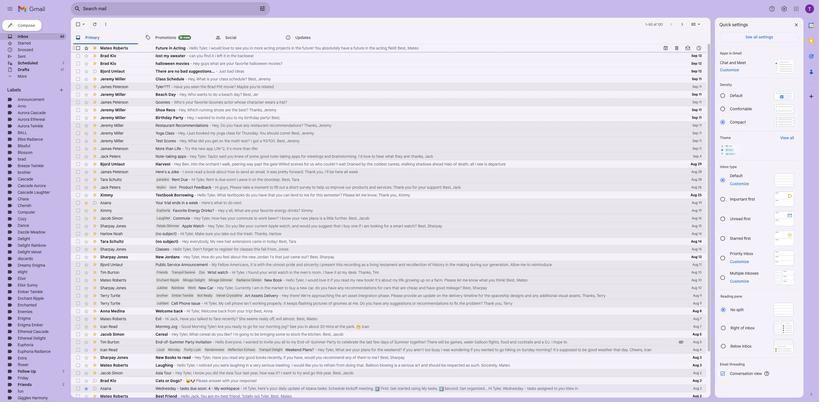 Task type: describe. For each thing, give the bounding box(es) containing it.
80 ‌ from the left
[[322, 201, 322, 206]]

come!
[[280, 131, 291, 136]]

bjord umlaut for public
[[100, 263, 123, 268]]

1 horizontal spatial party
[[185, 340, 195, 345]]

1 default from the top
[[730, 93, 743, 98]]

1 horizontal spatial know
[[282, 216, 291, 221]]

a up there!
[[297, 286, 299, 291]]

6 row from the top
[[71, 83, 706, 91]]

you left the get
[[205, 139, 211, 144]]

- good morning tyler! are you ready to go for our morning jog? see you in about 30 mins at the park.
[[177, 325, 356, 330]]

here's
[[258, 387, 269, 392]]

weekend
[[285, 348, 302, 353]]

best, right party!
[[272, 115, 281, 120]]

0 horizontal spatial love
[[223, 46, 230, 51]]

cell
[[225, 302, 231, 307]]

1 vertical spatial aug 5
[[693, 341, 702, 345]]

2 goonies from the left
[[209, 100, 223, 105]]

aug 14 for (no subject) - hi tyler, make sure you take out the trash. thanks, harlow
[[692, 232, 702, 236]]

fall
[[261, 247, 266, 252]]

the right past
[[263, 162, 269, 167]]

2 welcome from the left
[[201, 309, 217, 314]]

your trial ends in a week - here's what to do next. ‌ ‌ ‌ ‌ ‌ ‌ ‌ ‌ ‌ ‌ ‌ ‌ ‌ ‌ ‌ ‌ ‌ ‌ ‌ ‌ ‌ ‌ ‌ ‌ ‌ ‌ ‌ ‌ ‌ ‌ ‌ ‌ ‌ ‌ ‌ ‌ ‌ ‌ ‌ ‌ ‌ ‌ ‌ ‌ ‌ ‌ ‌ ‌ ‌ ‌ ‌ ‌ ‌ ‌ ‌ ‌ ‌ ‌ ‌ ‌ ‌ ‌ ‌ ‌ ‌ ‌ ‌ ‌ ‌ ‌ ‌ ‌ ‌ ‌ ‌ ‌ ‌ ‌ ‌ ‌ ‌ ‌ ‌ ‌ ‌ ‌ ‌
[[156, 201, 329, 206]]

you down are
[[217, 333, 223, 338]]

1 vertical spatial was
[[443, 348, 450, 353]]

for up math
[[236, 131, 241, 136]]

assets
[[251, 294, 263, 299]]

harmony
[[32, 396, 48, 401]]

is down suggestions...
[[207, 77, 210, 82]]

2 of- from the left
[[306, 340, 311, 345]]

day
[[168, 92, 176, 97]]

2 read from the top
[[109, 348, 118, 353]]

and right pride
[[296, 263, 303, 268]]

response!
[[240, 379, 257, 384]]

recommendations?
[[270, 123, 303, 128]]

support image
[[769, 6, 776, 12]]

1 vertical spatial it's
[[553, 348, 559, 353]]

giggles harmony link
[[18, 396, 48, 401]]

44 row from the top
[[71, 378, 706, 385]]

hello down feedback
[[197, 193, 206, 198]]

0 horizontal spatial came
[[252, 240, 262, 244]]

are down actor on the top
[[225, 108, 231, 113]]

1 horizontal spatial recommendations
[[417, 302, 449, 307]]

are down "celebrate"
[[346, 348, 351, 353]]

cascade up ethereal delight link
[[33, 330, 49, 335]]

do up your trial ends in a week - here's what to do next. ‌ ‌ ‌ ‌ ‌ ‌ ‌ ‌ ‌ ‌ ‌ ‌ ‌ ‌ ‌ ‌ ‌ ‌ ‌ ‌ ‌ ‌ ‌ ‌ ‌ ‌ ‌ ‌ ‌ ‌ ‌ ‌ ‌ ‌ ‌ ‌ ‌ ‌ ‌ ‌ ‌ ‌ ‌ ‌ ‌ ‌ ‌ ‌ ‌ ‌ ‌ ‌ ‌ ‌ ‌ ‌ ‌ ‌ ‌ ‌ ‌ ‌ ‌ ‌ ‌ ‌ ‌ ‌ ‌ ‌ ‌ ‌ ‌ ‌ ‌ ‌ ‌ ‌ ‌ ‌ ‌ ‌ ‌ ‌ ‌ ‌ ‌
[[246, 193, 250, 198]]

1 vertical spatial simon
[[113, 333, 124, 338]]

roberts for best friend - hello jack, you are my best friend. totally not tyler. best, mateo
[[113, 395, 128, 400]]

social tab
[[211, 31, 281, 44]]

1 horizontal spatial ember
[[32, 323, 43, 328]]

games,
[[450, 340, 463, 345]]

0 vertical spatial like
[[239, 224, 245, 229]]

🐱 image
[[186, 380, 190, 384]]

1 28 from the top
[[698, 170, 702, 174]]

aurora for aurora twinkle
[[18, 124, 29, 129]]

1 horizontal spatial see
[[477, 162, 484, 167]]

dreamy enigma link
[[18, 263, 45, 268]]

enchant ripple inside row
[[157, 279, 179, 283]]

1 of- from the left
[[164, 340, 170, 345]]

seems
[[247, 317, 258, 322]]

you right sure
[[214, 232, 220, 237]]

app
[[206, 146, 213, 151]]

8 row from the top
[[71, 99, 706, 106]]

ends
[[172, 201, 181, 206]]

0 vertical spatial enigma
[[32, 263, 45, 268]]

of right knew
[[245, 154, 248, 159]]

room.
[[312, 271, 322, 276]]

umlaut for public
[[110, 263, 123, 268]]

new book - hello tyler, i would love it if you read my new book! it's about my life growing up on a farm. please let me know what you think! best, mateo
[[264, 278, 528, 283]]

60 ‌ from the left
[[302, 201, 302, 206]]

balloon
[[475, 340, 488, 345]]

tyler, down good
[[179, 333, 188, 338]]

22 ‌ from the left
[[264, 201, 264, 206]]

euphoria for euphoria favorite energy drinks? - hey y'all, what are your favorite energy drinks? ximmy
[[157, 209, 170, 213]]

and up know.
[[369, 185, 376, 190]]

about up kitchen.
[[309, 325, 319, 330]]

the right into
[[199, 162, 204, 167]]

market
[[271, 286, 284, 291]]

1 horizontal spatial an
[[418, 294, 422, 299]]

row containing anna medina
[[71, 308, 706, 316]]

tyler, left noticed
[[187, 364, 196, 369]]

1 horizontal spatial ripple
[[170, 279, 179, 283]]

computer
[[18, 210, 35, 215]]

hello up lost my sweater - can you find it i left it in the backseat
[[189, 46, 198, 51]]

tyler, down 'americans,'
[[236, 271, 245, 276]]

to right going at the left bottom of page
[[250, 333, 254, 338]]

twinkle for the breeze twinkle "link"
[[31, 164, 44, 169]]

the right future
[[369, 46, 375, 51]]

snoozed
[[18, 47, 33, 52]]

inbox for inbox
[[18, 34, 28, 39]]

i right one
[[362, 224, 363, 229]]

1 horizontal spatial brother
[[157, 294, 168, 298]]

tyler, up (no subject) - hi tyler, make sure you take out the trash. thanks, harlow
[[216, 224, 225, 229]]

1 horizontal spatial just
[[283, 255, 290, 260]]

cascade for cascade laughter
[[18, 190, 33, 195]]

klo for halloween
[[110, 61, 116, 66]]

1 horizontal spatial ember twinkle
[[172, 294, 193, 298]]

2 28 from the top
[[698, 178, 702, 182]]

thank down who
[[305, 170, 316, 175]]

hi down 'americans,'
[[232, 271, 235, 276]]

1 vertical spatial let
[[457, 278, 462, 283]]

classes
[[240, 247, 253, 252]]

8 ‌ from the left
[[250, 201, 250, 206]]

1 apple from the left
[[182, 224, 192, 229]]

totally
[[242, 395, 253, 400]]

of left gnomes
[[329, 302, 332, 307]]

respected
[[447, 364, 465, 369]]

1 vertical spatial came
[[291, 255, 300, 260]]

such.
[[471, 364, 480, 369]]

my down desk.
[[350, 278, 355, 283]]

umlaut for there
[[111, 69, 125, 74]]

of left them
[[353, 356, 356, 361]]

comfortable
[[730, 107, 752, 112]]

1 horizontal spatial from
[[336, 364, 345, 369]]

24 row from the top
[[71, 223, 706, 230]]

do left the next.
[[228, 201, 233, 206]]

quick
[[720, 22, 731, 28]]

movies
[[176, 61, 189, 66]]

get for second:
[[460, 387, 466, 392]]

purity
[[184, 348, 193, 352]]

aug 13
[[691, 255, 702, 259]]

important first
[[730, 197, 755, 202]]

best, right almost. in the bottom of the page
[[297, 317, 306, 322]]

12 ‌ from the left
[[254, 201, 254, 206]]

jacob simon for aug 2
[[100, 371, 123, 376]]

ripple inside labels navigation
[[33, 297, 44, 302]]

13 for aug 13
[[699, 255, 702, 259]]

35 ‌ from the left
[[277, 201, 277, 206]]

restaurant
[[156, 123, 175, 128]]

the up gnomes
[[335, 294, 341, 299]]

to left hear
[[372, 154, 375, 159]]

0 horizontal spatial am
[[254, 286, 260, 291]]

watch
[[193, 224, 204, 229]]

watch?
[[404, 224, 417, 229]]

off,
[[270, 317, 275, 322]]

1 vertical spatial week
[[189, 201, 198, 206]]

tyler, right organized…
[[493, 387, 502, 392]]

inbox for inbox type
[[720, 165, 729, 169]]

🐶 image
[[190, 380, 195, 384]]

0 horizontal spatial wanted
[[198, 115, 211, 120]]

tyler, up lost my sweater - can you find it i left it in the backseat
[[199, 46, 208, 51]]

1 vertical spatial update
[[288, 387, 300, 392]]

this left year.
[[316, 371, 323, 376]]

toolbar inside row
[[660, 45, 705, 51]]

klo for lost
[[110, 53, 116, 58]]

at for me.
[[348, 302, 352, 307]]

right
[[731, 326, 740, 331]]

1 goonies from the left
[[156, 100, 170, 105]]

are down life
[[400, 286, 406, 291]]

1 horizontal spatial as
[[466, 364, 470, 369]]

the left future! on the top left of page
[[295, 46, 301, 51]]

0 vertical spatial it's
[[375, 278, 380, 283]]

24 ‌ from the left
[[266, 201, 266, 206]]

1 horizontal spatial you
[[260, 131, 266, 136]]

9 for hey there! we're approaching the art asset integration phase. please provide an update on the delivery timeline for the spaceship designs and any additional visual assets. thanks, terry
[[700, 294, 702, 298]]

45 row from the top
[[71, 385, 706, 393]]

72 ‌ from the left
[[314, 201, 314, 206]]

thanks, up the book!
[[358, 271, 372, 276]]

and down up at the bottom of page
[[419, 286, 426, 291]]

my up weekend
[[291, 340, 296, 345]]

tyler, up the welcome back - hi tyler, welcome back from your trip! best, anna
[[209, 302, 218, 307]]

brad klo for lost my sweater - can you find it i left it in the backseat
[[100, 53, 116, 58]]

2 bad from the left
[[227, 69, 234, 74]]

48 ‌ from the left
[[290, 201, 290, 206]]

at for the
[[335, 325, 339, 330]]

you left seen
[[184, 84, 190, 89]]

me right allow
[[521, 263, 526, 268]]

3 for laughing - hello tyler, i noticed you were laughing in a very serious meeting. i would like you to refrain from doing that. balloon blowing is a serious art and should be respected as such. sincerely, mateo
[[700, 364, 702, 368]]

brad for cats or dogs?
[[100, 379, 109, 384]]

2 vertical spatial 4
[[208, 387, 211, 392]]

hey, for hey, i wanted to invite you to my birthday party! best,
[[187, 115, 195, 120]]

39 row from the top
[[71, 339, 706, 347]]

how for has
[[212, 216, 219, 221]]

past
[[254, 162, 262, 167]]

jer
[[253, 92, 259, 97]]

for down 'extensions'
[[234, 247, 239, 252]]

plans
[[361, 348, 371, 353]]

2 vertical spatial have
[[212, 356, 221, 361]]

1 vertical spatial out
[[230, 232, 236, 237]]

1️⃣ image
[[375, 387, 380, 392]]

hey, for hey, what is your class schedule? best, jeremy
[[188, 77, 196, 82]]

tranquil for tranquil serene
[[172, 271, 184, 275]]

and inside chat and meet customize
[[730, 60, 736, 65]]

4 ‌ from the left
[[246, 201, 246, 206]]

(no subject) - hey everybody, my new hair extensions came in today! best, tara
[[156, 240, 296, 244]]

13 row from the top
[[71, 137, 706, 145]]

everyone,
[[225, 340, 243, 345]]

2 wednesday from the left
[[503, 387, 523, 392]]

i up 🐶 icon
[[193, 371, 194, 376]]

2 halloween from the left
[[250, 61, 267, 66]]

to right lend
[[299, 193, 303, 198]]

1 welcome from the left
[[156, 309, 173, 314]]

76 ‌ from the left
[[318, 201, 318, 206]]

you up new car - hey tyler, currently i am in the market to buy a new car, do you have any recommendations for cars that are cheap and have good mileage? best, sharpay
[[334, 278, 340, 283]]

20 ‌ from the left
[[262, 201, 262, 206]]

any down reflection echoes on the left bottom
[[239, 356, 245, 361]]

you're
[[250, 84, 261, 89]]

peterson for goonies
[[113, 100, 128, 105]]

1 vertical spatial go
[[500, 348, 504, 353]]

if up meeting.
[[283, 356, 286, 361]]

blissful link
[[18, 144, 30, 149]]

4 for aug 4
[[700, 348, 702, 352]]

starred for starred first
[[730, 236, 743, 241]]

5 ‌ from the left
[[247, 201, 247, 206]]

0 vertical spatial 5
[[700, 333, 702, 337]]

aug 9 for art assets delivery - hey there! we're approaching the art asset integration phase. please provide an update on the delivery timeline for the spaceship designs and any additional visual assets. thanks, terry
[[693, 294, 702, 298]]

2 horizontal spatial ember
[[172, 294, 182, 298]]

0 horizontal spatial there
[[156, 69, 167, 74]]

lost
[[156, 53, 163, 58]]

2 horizontal spatial party
[[327, 340, 336, 345]]

enigma ember link
[[18, 323, 43, 328]]

not really
[[197, 294, 212, 298]]

53 ‌ from the left
[[295, 201, 295, 206]]

55 ‌ from the left
[[297, 201, 297, 206]]

14 for harlow
[[699, 232, 702, 236]]

what down suggestions...
[[196, 77, 206, 82]]

how for do
[[201, 255, 209, 260]]

2 apple from the left
[[268, 224, 278, 229]]

is up found
[[254, 263, 257, 268]]

1 vertical spatial inbox
[[742, 344, 752, 349]]

james for here's a joke - i once read a book about how to send an email. it was pretty forward. thank you, i'll be here all week
[[100, 170, 112, 175]]

best
[[156, 395, 164, 400]]

a left very
[[250, 364, 252, 369]]

3 row from the top
[[71, 60, 706, 68]]

2 tim burton from the top
[[100, 340, 119, 345]]

main menu image
[[7, 6, 13, 12]]

0 vertical spatial recommendations
[[345, 286, 377, 291]]

61 ‌ from the left
[[303, 201, 303, 206]]

bjord for there are no bad suggestions... - just bad ideas
[[100, 69, 110, 74]]

52 ‌ from the left
[[294, 201, 294, 206]]

extra
[[18, 356, 27, 361]]

1 horizontal spatial update
[[423, 294, 436, 299]]

more image
[[103, 22, 109, 27]]

settings image
[[781, 6, 788, 12]]

ethereal for delight
[[18, 336, 32, 341]]

radiance inside row
[[237, 279, 250, 283]]

row containing harlow noah
[[71, 230, 706, 238]]

0 vertical spatial more
[[254, 46, 263, 51]]

velvet crystalline
[[216, 294, 242, 298]]

us for help
[[325, 185, 329, 190]]

reading pane
[[721, 295, 742, 299]]

0 horizontal spatial buy
[[289, 286, 296, 291]]

morning jog
[[156, 325, 177, 330]]

mateo roberts for best friend
[[100, 395, 128, 400]]

0 horizontal spatial just
[[189, 131, 195, 136]]

brad for halloween movies
[[100, 61, 109, 66]]

life
[[175, 146, 181, 151]]

on down farm.
[[437, 294, 441, 299]]

best, up blowing in the left of the page
[[380, 356, 389, 361]]

14 for jones
[[699, 248, 702, 252]]

aug 2 for best friend
[[693, 395, 702, 399]]

email threading element
[[720, 363, 794, 367]]

elixir sunny link
[[18, 283, 38, 288]]

19 ‌ from the left
[[261, 201, 261, 206]]

that left day.
[[614, 348, 621, 353]]

the down were at bottom
[[219, 371, 225, 376]]

0 vertical spatial was
[[270, 170, 277, 175]]

0 horizontal spatial know
[[195, 371, 204, 376]]

hey up there are no bad suggestions... - just bad ideas
[[193, 61, 200, 66]]

for left "support!"
[[412, 185, 417, 190]]

ready
[[232, 325, 242, 330]]

ember twinkle inside labels navigation
[[18, 290, 43, 295]]

starred for 'starred' link on the top
[[18, 41, 31, 46]]

hey up the 'has'
[[218, 208, 225, 213]]

47
[[61, 68, 64, 72]]

4 sharpay jones from the top
[[100, 286, 126, 291]]

enemies link
[[18, 310, 33, 315]]

mateo roberts for future in acting
[[100, 46, 128, 51]]

inboxes
[[745, 271, 759, 276]]

0 vertical spatial here's
[[156, 170, 167, 175]]

what up drinks?
[[214, 201, 223, 206]]

1 vertical spatial schedule
[[329, 387, 345, 392]]

1 horizontal spatial tab list
[[804, 18, 819, 383]]

0 vertical spatial you
[[315, 46, 321, 51]]

hi up totally
[[243, 387, 247, 392]]

and right watch,
[[292, 224, 299, 229]]

forget
[[203, 247, 214, 252]]

email.
[[256, 170, 266, 175]]

jack peters for aug
[[100, 185, 121, 190]]

0 vertical spatial class
[[156, 77, 166, 82]]

busy
[[432, 348, 440, 353]]

are
[[218, 325, 224, 330]]

tyler, up noticed
[[202, 356, 211, 361]]

quick settings element
[[720, 22, 748, 32]]

public
[[156, 263, 166, 268]]

2 ican read from the top
[[100, 348, 118, 353]]

loud
[[157, 348, 164, 352]]

1 vertical spatial favorite
[[194, 100, 208, 105]]

21 ‌ from the left
[[263, 201, 263, 206]]

recently,
[[268, 356, 283, 361]]

1 anna from the left
[[100, 309, 110, 314]]

0 horizontal spatial last
[[243, 371, 249, 376]]

peters for aug 26
[[109, 185, 121, 190]]

0 vertical spatial an
[[250, 170, 255, 175]]

(no for (no subject) - hi tyler, make sure you take out the trash. thanks, harlow
[[156, 232, 161, 237]]

arno link
[[18, 104, 26, 109]]

3 james peterson from the top
[[100, 146, 128, 151]]

backseat
[[238, 53, 254, 58]]

2 vertical spatial inbox
[[744, 252, 753, 257]]

new inside tab
[[184, 35, 190, 39]]

my left life
[[393, 278, 398, 283]]

1 horizontal spatial jack,
[[191, 395, 200, 400]]

the left backseat
[[231, 53, 237, 58]]

2 rent from the left
[[206, 177, 214, 182]]

see inside row
[[290, 325, 296, 330]]

gmail image
[[18, 3, 48, 14]]

15 ‌ from the left
[[257, 201, 257, 206]]

thank down services.
[[379, 193, 389, 198]]

is right place
[[320, 216, 322, 221]]

theme element
[[720, 135, 731, 141]]

0 horizontal spatial or
[[165, 379, 169, 384]]

are left no
[[168, 69, 174, 74]]

57 ‌ from the left
[[299, 201, 299, 206]]

13 ‌ from the left
[[255, 201, 255, 206]]

terry turtle for jubilant
[[100, 302, 120, 307]]

hey, for hey, which running shoes are the best? thanks, jeremy
[[179, 108, 187, 113]]

bliss radiance
[[18, 137, 43, 142]]

us for for
[[310, 162, 314, 167]]

you right assigned
[[559, 387, 565, 392]]

will
[[438, 340, 444, 345]]

1 vertical spatial do
[[226, 224, 231, 229]]

my right the using at the right bottom
[[422, 387, 427, 392]]

1 horizontal spatial 16
[[699, 217, 702, 221]]

1 horizontal spatial some
[[276, 333, 285, 338]]

0 horizontal spatial take
[[221, 232, 229, 237]]

2 horizontal spatial our
[[483, 263, 488, 268]]

hair
[[225, 240, 231, 244]]

evil - hi jack, have you talked to tara recently? she seems really off, evil almost. best, mateo
[[156, 317, 318, 322]]

booked
[[196, 131, 209, 136]]

display density element
[[720, 83, 794, 87]]

1 horizontal spatial wanted
[[245, 340, 258, 345]]

1 horizontal spatial go
[[311, 371, 315, 376]]

1 horizontal spatial friends
[[157, 271, 168, 275]]

new jordans - hey tyler, how do you feel about the new jordan 1's that just came out? best, sharpay
[[156, 255, 334, 260]]

aug 2 for cats or dogs?
[[693, 379, 702, 383]]

2 horizontal spatial wanted
[[481, 348, 494, 353]]

2 vertical spatial was
[[268, 371, 275, 376]]

41 ‌ from the left
[[283, 201, 283, 206]]

1 vertical spatial how
[[260, 371, 267, 376]]

93/100.
[[263, 139, 276, 144]]

0 vertical spatial should
[[267, 131, 279, 136]]

42 ‌ from the left
[[284, 201, 284, 206]]

more for more than life - try the new app life^2, it's more than life!
[[156, 146, 165, 151]]

(no for (no subject) - hey everybody, my new hair extensions came in today! best, tara
[[156, 240, 162, 244]]

my left desk.
[[342, 271, 347, 276]]

bjord umlaut for there
[[100, 69, 125, 74]]

to up going at the left bottom of page
[[243, 325, 247, 330]]

1 vertical spatial class
[[165, 131, 175, 136]]

2 vertical spatial you
[[201, 395, 207, 400]]

enchant inside row
[[157, 279, 169, 283]]

2 horizontal spatial favorite
[[260, 208, 274, 213]]

laughter inside laughter commute - hey tyler, how has your commute to work been? i know your new place is a little further. best, jacob
[[157, 217, 170, 221]]

0 horizontal spatial jack,
[[170, 317, 179, 322]]

1 row from the top
[[71, 44, 706, 52]]

have down present on the bottom left of the page
[[325, 271, 333, 276]]

aug 14 for classes - hello tyler, don't forget to register for classes this fall from, jones
[[692, 248, 702, 252]]

2 apps from the left
[[292, 154, 300, 159]]

started
[[398, 387, 410, 392]]

3 sharpay jones from the top
[[100, 255, 128, 260]]

2 jeremy miller from the top
[[100, 92, 126, 97]]

hey up the dogs?
[[175, 371, 182, 376]]

74 ‌ from the left
[[316, 201, 316, 206]]

1 rent from the left
[[172, 177, 180, 182]]

glisten
[[251, 279, 262, 283]]

67 ‌ from the left
[[309, 201, 309, 206]]

4 mateo roberts from the top
[[100, 364, 128, 369]]

47 ‌ from the left
[[289, 201, 289, 206]]

do right car,
[[315, 286, 320, 291]]

dogs?
[[170, 379, 182, 384]]

trash.
[[244, 232, 254, 237]]

friends inside labels navigation
[[18, 383, 32, 388]]

2 watch from the left
[[278, 271, 289, 276]]

26 row from the top
[[71, 238, 706, 246]]

new left app
[[198, 146, 205, 151]]

31 ‌ from the left
[[273, 201, 273, 206]]

help
[[317, 185, 324, 190]]

0 horizontal spatial let
[[356, 193, 360, 198]]

46 row from the top
[[71, 393, 706, 401]]

enigma for enigma link
[[18, 316, 31, 321]]

sep 13
[[692, 54, 702, 58]]

0 vertical spatial see
[[235, 46, 242, 51]]

you left were at bottom
[[213, 364, 219, 369]]

search mail image
[[73, 4, 83, 14]]

looking
[[370, 224, 383, 229]]

2 jacob simon from the top
[[100, 333, 124, 338]]

0 vertical spatial from
[[228, 309, 236, 314]]

hey up joke
[[174, 162, 181, 167]]

1 vertical spatial class
[[226, 131, 235, 136]]

asana for wednesday - tasks due soon: 4 - my workspace
[[100, 387, 111, 392]]

0 vertical spatial due
[[219, 177, 226, 182]]

bliss radiance link
[[18, 137, 43, 142]]

6 ‌ from the left
[[248, 201, 248, 206]]

fun
[[18, 390, 24, 395]]

to left refrain at the left bottom of page
[[319, 364, 323, 369]]

scheduled
[[18, 61, 38, 66]]

integration
[[358, 294, 377, 299]]

test scores - hey, what did you get on the math test? i got a 93/100. best, jeremy
[[156, 139, 300, 144]]

79 ‌ from the left
[[321, 201, 321, 206]]

together!
[[410, 340, 426, 345]]

0 vertical spatial last
[[366, 340, 372, 345]]

77 ‌ from the left
[[319, 201, 319, 206]]

62 ‌ from the left
[[304, 201, 304, 206]]

1 watch from the left
[[218, 271, 228, 276]]

customize inside chat and meet customize
[[720, 68, 739, 73]]

1 vertical spatial there
[[427, 340, 437, 345]]

new left the book!
[[356, 278, 364, 283]]

important
[[730, 197, 747, 202]]

0 horizontal spatial with
[[222, 379, 230, 384]]

turtle for jubilant
[[110, 302, 120, 307]]

0 vertical spatial have
[[174, 84, 183, 89]]

up
[[31, 370, 36, 375]]

1 horizontal spatial with
[[258, 263, 265, 268]]

0 horizontal spatial did
[[198, 139, 204, 144]]

0 vertical spatial how
[[228, 170, 235, 175]]

0 vertical spatial favorite
[[235, 61, 249, 66]]

and up "morning?"
[[534, 340, 541, 345]]

any up gnomes
[[338, 286, 344, 291]]

38 row from the top
[[71, 331, 706, 339]]

best, down pretty
[[282, 177, 291, 182]]

aurora for aurora ethereal
[[18, 117, 29, 122]]

66 ‌ from the left
[[308, 201, 308, 206]]

aug 10 for hey tyler, currently i am in the market to buy a new car, do you have any recommendations for cars that are cheap and have good mileage? best, sharpay
[[692, 286, 702, 290]]

1 horizontal spatial should
[[429, 364, 441, 369]]

customize button for chat and meet
[[717, 67, 743, 73]]

68 ‌ from the left
[[310, 201, 310, 206]]

0 horizontal spatial do
[[221, 123, 226, 128]]

harlow noah
[[100, 232, 123, 237]]

hey down jog
[[172, 333, 178, 338]]

2 morning from the left
[[192, 325, 206, 330]]

1 vertical spatial velvet
[[216, 294, 225, 298]]

hey up into
[[190, 154, 197, 159]]

18 row from the top
[[71, 176, 706, 184]]

Search mail text field
[[83, 6, 244, 12]]

simon for aug 2
[[112, 371, 123, 376]]

answer
[[209, 379, 221, 384]]

0 vertical spatial am
[[364, 224, 369, 229]]

labels
[[7, 87, 21, 93]]

1 vertical spatial 14
[[698, 240, 702, 244]]

1 apps from the left
[[178, 154, 186, 159]]

settings inside "quick settings" element
[[732, 22, 748, 28]]

2 ‌ from the left
[[244, 201, 244, 206]]

aug 7 for hi jack, have you talked to tara recently? she seems really off, evil almost. best, mateo
[[693, 317, 702, 321]]

everybody,
[[190, 240, 209, 244]]

the right 'fix'
[[459, 302, 465, 307]]

please up soon:
[[196, 379, 208, 384]]



Task type: vqa. For each thing, say whether or not it's contained in the screenshot.
the "Ethereal Cascade"
yes



Task type: locate. For each thing, give the bounding box(es) containing it.
jacob
[[100, 216, 111, 221], [359, 216, 370, 221], [100, 333, 112, 338], [333, 333, 344, 338], [100, 371, 111, 376], [343, 371, 354, 376]]

suggestions
[[390, 302, 411, 307]]

to left 'fix'
[[450, 302, 453, 307]]

2 tara schultz from the top
[[100, 240, 124, 244]]

2 taking from the left
[[280, 154, 291, 159]]

0 vertical spatial jacob simon
[[100, 216, 123, 221]]

2 vertical spatial you,
[[495, 302, 503, 307]]

1 vertical spatial ican read
[[100, 348, 118, 353]]

1 horizontal spatial welcome
[[201, 309, 217, 314]]

1 bjord umlaut from the top
[[100, 69, 125, 74]]

know down noticed
[[195, 371, 204, 376]]

tab list
[[804, 18, 819, 383], [71, 31, 711, 44]]

the up 'extensions'
[[237, 232, 243, 237]]

aug 9 for jubilant cell phone issue - hi tyler, my cell phone isn't working properly. it keeps flashing pictures of gnomes at me. do you have any suggestions or recommendations to fix the problem? thank you, terry
[[693, 302, 702, 306]]

refresh image
[[92, 22, 97, 27]]

first for unread first
[[744, 217, 751, 222]]

the left best?
[[232, 108, 238, 113]]

64 ‌ from the left
[[306, 201, 306, 206]]

please up textbooks
[[230, 185, 242, 190]]

7 for good morning tyler! are you ready to go for our morning jog? see you in about 30 mins at the park.
[[700, 325, 702, 329]]

read up new car - hey tyler, currently i am in the market to buy a new car, do you have any recommendations for cars that are cheap and have good mileage? best, sharpay
[[341, 278, 349, 283]]

ximmy
[[100, 193, 113, 198], [399, 193, 410, 198], [100, 208, 112, 213], [301, 208, 313, 213]]

wilted
[[279, 162, 290, 167]]

1 (no from the top
[[156, 232, 161, 237]]

crystalline
[[226, 294, 242, 298]]

toolbar
[[660, 45, 705, 51]]

1 mateo roberts from the top
[[100, 46, 128, 51]]

hello up randomness
[[215, 340, 224, 345]]

there
[[156, 69, 167, 74], [427, 340, 437, 345]]

1 vertical spatial view
[[566, 387, 574, 392]]

favorite up laughter commute - hey tyler, how has your commute to work been? i know your new place is a little further. best, jacob
[[260, 208, 274, 213]]

2 horizontal spatial you
[[315, 46, 321, 51]]

10 for wrist watch - hi tyler, i found your wrist watch in the men's room. i have it at my desk. thanks, tim
[[698, 271, 702, 275]]

0 vertical spatial 9
[[700, 294, 702, 298]]

2 acting from the left
[[376, 46, 387, 51]]

2 vertical spatial favorite
[[260, 208, 274, 213]]

40 row from the top
[[71, 347, 706, 354]]

best, up one
[[349, 216, 358, 221]]

1 vertical spatial (no
[[156, 240, 162, 244]]

brad klo for halloween movies - hey guys what are your favorite halloween movies?
[[100, 61, 116, 66]]

14 ‌ from the left
[[256, 201, 256, 206]]

0 vertical spatial aug 14
[[692, 232, 702, 236]]

1 vertical spatial last
[[243, 371, 249, 376]]

wrist watch - hi tyler, i found your wrist watch in the men's room. i have it at my desk. thanks, tim
[[208, 271, 379, 276]]

be right will
[[445, 340, 449, 345]]

ethereal cascade link
[[18, 330, 49, 335]]

ember up ethereal cascade
[[32, 323, 43, 328]]

james for goonies - who's your favorite goonies actor whose character wears a hat?
[[100, 100, 112, 105]]

19 down 25
[[699, 201, 702, 205]]

2 back from the left
[[218, 309, 227, 314]]

2 7 from the top
[[700, 325, 702, 329]]

0 horizontal spatial apps
[[178, 154, 186, 159]]

peterson for tyler???
[[113, 84, 128, 89]]

borrowing
[[174, 193, 194, 198]]

whose
[[234, 100, 246, 105]]

men's
[[300, 271, 311, 276]]

see inside see all settings button
[[746, 35, 753, 40]]

can
[[189, 53, 196, 58], [283, 193, 290, 198]]

have down phase.
[[373, 302, 382, 307]]

movies?
[[268, 61, 283, 66]]

10 row from the top
[[71, 114, 706, 122]]

up
[[420, 278, 425, 283]]

commute
[[173, 216, 190, 221]]

9 for hi tyler, my cell phone isn't working properly. it keeps flashing pictures of gnomes at me. do you have any suggestions or recommendations to fix the problem? thank you, terry
[[700, 302, 702, 306]]

0 horizontal spatial an
[[250, 170, 255, 175]]

aug 11
[[693, 263, 702, 267]]

27 row from the top
[[71, 246, 706, 254]]

1 ‌ from the left
[[243, 201, 243, 206]]

hey, for hey, what did you get on the math test? i got a 93/100. best, jeremy
[[180, 139, 187, 144]]

announcement down labels heading
[[18, 97, 44, 102]]

you down moment at top left
[[251, 193, 258, 198]]

delivery
[[264, 294, 278, 299]]

update right daily on the bottom
[[288, 387, 300, 392]]

39 ‌ from the left
[[281, 201, 281, 206]]

3 for new books to read - hey tyler, have you read any good books recently, if you have, would you recommend any of them to me? best, sharpay
[[700, 356, 702, 360]]

0 vertical spatial starred
[[18, 41, 31, 46]]

1 vertical spatial can
[[283, 193, 290, 198]]

1 vertical spatial more
[[156, 146, 165, 151]]

jack,
[[170, 317, 179, 322], [191, 395, 200, 400]]

phone
[[232, 302, 243, 307]]

None checkbox
[[75, 53, 81, 59], [75, 69, 81, 74], [75, 76, 81, 82], [75, 100, 81, 105], [75, 115, 81, 121], [75, 123, 81, 128], [75, 146, 81, 152], [75, 154, 81, 159], [75, 169, 81, 175], [75, 177, 81, 183], [75, 200, 81, 206], [75, 208, 81, 214], [75, 216, 81, 222], [75, 224, 81, 229], [75, 231, 81, 237], [75, 255, 81, 260], [75, 262, 81, 268], [75, 270, 81, 276], [75, 278, 81, 284], [75, 286, 81, 291], [75, 309, 81, 315], [75, 325, 81, 330], [75, 379, 81, 384], [75, 394, 81, 400], [75, 53, 81, 59], [75, 69, 81, 74], [75, 76, 81, 82], [75, 100, 81, 105], [75, 115, 81, 121], [75, 123, 81, 128], [75, 146, 81, 152], [75, 154, 81, 159], [75, 169, 81, 175], [75, 177, 81, 183], [75, 200, 81, 206], [75, 208, 81, 214], [75, 216, 81, 222], [75, 224, 81, 229], [75, 231, 81, 237], [75, 255, 81, 260], [75, 262, 81, 268], [75, 270, 81, 276], [75, 278, 81, 284], [75, 286, 81, 291], [75, 309, 81, 315], [75, 325, 81, 330], [75, 379, 81, 384], [75, 394, 81, 400]]

7 row from the top
[[71, 91, 706, 99]]

the left the 'delivery'
[[442, 294, 448, 299]]

1 ican read from the top
[[100, 325, 118, 330]]

wanted up echoes
[[245, 340, 258, 345]]

elixir for elixir link
[[18, 277, 26, 282]]

1 vertical spatial know
[[469, 278, 478, 283]]

weekend?
[[384, 348, 402, 353]]

28 ‌ from the left
[[270, 201, 270, 206]]

have,
[[294, 356, 304, 361]]

😁 image
[[356, 325, 361, 330]]

radiance for bliss radiance
[[27, 137, 43, 142]]

0 vertical spatial schultz
[[109, 177, 122, 182]]

1 horizontal spatial invite
[[264, 340, 273, 345]]

0 vertical spatial aug 19
[[692, 201, 702, 205]]

0 vertical spatial turtle
[[110, 294, 120, 299]]

3 james from the top
[[100, 146, 112, 151]]

radiance up the blissful link
[[27, 137, 43, 142]]

0 vertical spatial ethereal
[[30, 117, 45, 122]]

noah
[[113, 232, 123, 237]]

more for more
[[18, 74, 27, 79]]

watch
[[218, 271, 228, 276], [278, 271, 289, 276]]

would up 'i'
[[211, 46, 222, 51]]

thanks, down character
[[249, 108, 263, 113]]

30 row from the top
[[71, 269, 706, 277]]

euphoria inside euphoria favorite energy drinks? - hey y'all, what are your favorite energy drinks? ximmy
[[157, 209, 170, 213]]

roberts for evil - hi jack, have you talked to tara recently? she seems really off, evil almost. best, mateo
[[112, 317, 126, 322]]

1 bad from the left
[[180, 69, 188, 74]]

2 turtle from the top
[[110, 302, 120, 307]]

36 row from the top
[[71, 316, 706, 323]]

more inside button
[[18, 74, 27, 79]]

1 sep 12 from the top
[[692, 61, 702, 66]]

73 ‌ from the left
[[315, 201, 315, 206]]

first right unread
[[744, 217, 751, 222]]

1 than from the left
[[166, 146, 174, 151]]

our right 'improve'
[[345, 185, 351, 190]]

41 row from the top
[[71, 354, 706, 362]]

that down the new book - hello tyler, i would love it if you read my new book! it's about my life growing up on a farm. please let me know what you think! best, mateo
[[392, 286, 399, 291]]

3 10 from the top
[[698, 286, 702, 290]]

aug 10
[[692, 271, 702, 275], [692, 279, 702, 283], [692, 286, 702, 290]]

first for starred first
[[744, 236, 751, 241]]

apps up 'scenes'
[[292, 154, 300, 159]]

book
[[207, 170, 215, 175]]

0 vertical spatial aug 7
[[693, 317, 702, 321]]

16
[[179, 35, 183, 39], [699, 217, 702, 221]]

2 klo from the top
[[110, 61, 116, 66]]

0 vertical spatial read
[[109, 325, 118, 330]]

2 vertical spatial know
[[195, 371, 204, 376]]

promotions, 16 new messages, tab
[[141, 31, 211, 44]]

cherish link
[[18, 204, 31, 208]]

0 vertical spatial week
[[349, 170, 358, 175]]

1 horizontal spatial of-
[[306, 340, 311, 345]]

inbox type element
[[720, 165, 794, 169]]

2️⃣ image
[[439, 387, 444, 392]]

james peterson for here's
[[100, 170, 128, 175]]

are left best
[[208, 395, 214, 400]]

primary tab
[[71, 31, 140, 44]]

tab list containing primary
[[71, 31, 711, 44]]

aug 10 for hi tyler, i found your wrist watch in the men's room. i have it at my desk. thanks, tim
[[692, 271, 702, 275]]

it's
[[375, 278, 380, 283], [553, 348, 559, 353]]

aurora for aurora cascade
[[18, 110, 29, 115]]

euphoria radiance link
[[18, 350, 51, 355]]

see
[[235, 46, 242, 51], [477, 162, 484, 167]]

1 james from the top
[[100, 84, 112, 89]]

hey, up recommendations
[[187, 115, 195, 120]]

1 horizontal spatial like
[[305, 364, 311, 369]]

1 wednesday from the left
[[156, 387, 176, 392]]

32 ‌ from the left
[[274, 201, 274, 206]]

announcement inside labels navigation
[[18, 97, 44, 102]]

None search field
[[71, 2, 270, 16]]

19 row from the top
[[71, 184, 706, 192]]

invitation
[[196, 340, 212, 345]]

4 james peterson from the top
[[100, 170, 128, 175]]

came up 'fall'
[[252, 240, 262, 244]]

extensions
[[232, 240, 251, 244]]

good up past
[[260, 154, 269, 159]]

42 row from the top
[[71, 362, 706, 370]]

refrain
[[324, 364, 336, 369]]

1 horizontal spatial laughter
[[157, 217, 170, 221]]

1 get from the left
[[390, 387, 397, 392]]

asana for your trial ends in a week
[[100, 201, 111, 206]]

aug 7 for good morning tyler! are you ready to go for our morning jog? see you in about 30 mins at the park.
[[693, 325, 702, 329]]

0 vertical spatial ripple
[[170, 279, 179, 283]]

elixir for elixir sunny
[[18, 283, 26, 288]]

new for new car - hey tyler, currently i am in the market to buy a new car, do you have any recommendations for cars that are cheap and have good mileage? best, sharpay
[[199, 286, 206, 291]]

6 jeremy miller from the top
[[100, 131, 124, 136]]

twinkle for aurora twinkle link
[[30, 124, 43, 129]]

enigma for enigma ember
[[18, 323, 31, 328]]

rent down book
[[206, 177, 214, 182]]

43 row from the top
[[71, 370, 706, 378]]

0 vertical spatial us
[[310, 162, 314, 167]]

cascade for cascade link at the left top of page
[[18, 177, 33, 182]]

my down sure
[[210, 240, 216, 244]]

3 ‌ from the left
[[245, 201, 245, 206]]

randomness
[[205, 348, 224, 352]]

apps
[[178, 154, 186, 159], [292, 154, 300, 159]]

0 horizontal spatial laughter
[[34, 190, 50, 195]]

tyler, up feedback
[[196, 177, 205, 182]]

1 vertical spatial 5
[[700, 341, 702, 345]]

twinkle up phone
[[182, 294, 193, 298]]

tim burton
[[100, 271, 119, 276], [100, 340, 119, 345]]

0 vertical spatial aug 9
[[693, 294, 702, 298]]

euphoria link
[[18, 343, 33, 348]]

love down room.
[[319, 278, 326, 283]]

2 12 from the top
[[699, 69, 702, 73]]

glimmer inside petals glimmer apple watch - hey tyler, do you like your current apple watch, and would you suggest that i buy one if i am looking for a smart watch? best, sharpay
[[167, 224, 179, 228]]

0 horizontal spatial morning
[[156, 325, 170, 330]]

friends down "friday" on the left bottom of page
[[18, 383, 32, 388]]

glimmer for petals glimmer apple watch - hey tyler, do you like your current apple watch, and would you suggest that i buy one if i am looking for a smart watch? best, sharpay
[[167, 224, 179, 228]]

0 vertical spatial take
[[243, 185, 250, 190]]

70 ‌ from the left
[[312, 201, 312, 206]]

1 vertical spatial peters
[[109, 185, 121, 190]]

33 row from the top
[[71, 292, 706, 300]]

jacob simon for aug 16
[[100, 216, 123, 221]]

hey down 'lush'
[[195, 356, 201, 361]]

4 peterson from the top
[[113, 170, 128, 175]]

you down the stalking
[[405, 185, 411, 190]]

hey down mirage glimmer
[[217, 286, 224, 291]]

welcome down jubilant
[[156, 309, 173, 314]]

26 ‌ from the left
[[268, 201, 268, 206]]

1 acting from the left
[[264, 46, 275, 51]]

inbox left type
[[720, 165, 729, 169]]

miller
[[115, 77, 126, 82], [115, 92, 126, 97], [115, 108, 126, 113], [115, 115, 126, 120], [114, 123, 124, 128], [114, 131, 124, 136], [114, 139, 124, 144]]

0 vertical spatial wanted
[[198, 115, 211, 120]]

1 burton from the top
[[108, 271, 119, 276]]

if
[[359, 224, 361, 229], [330, 278, 333, 283], [471, 348, 473, 353], [283, 356, 286, 361]]

taking down life
[[166, 154, 177, 159]]

2 vertical spatial bjord
[[100, 263, 109, 268]]

cascade for cascade aurora
[[18, 184, 33, 189]]

have up day
[[174, 84, 183, 89]]

multiple inboxes
[[730, 271, 759, 276]]

twinkle for ember twinkle link
[[30, 290, 43, 295]]

petals glimmer apple watch - hey tyler, do you like your current apple watch, and would you suggest that i buy one if i am looking for a smart watch? best, sharpay
[[157, 224, 442, 229]]

shoes
[[214, 108, 224, 113]]

0 horizontal spatial end-
[[156, 340, 164, 345]]

serious down if
[[401, 364, 414, 369]]

the down email.
[[257, 177, 263, 182]]

a left farm.
[[431, 278, 433, 283]]

0 vertical spatial as
[[362, 263, 366, 268]]

acting
[[264, 46, 275, 51], [376, 46, 387, 51]]

go down food
[[500, 348, 504, 353]]

glimmer for mirage glimmer
[[220, 279, 233, 283]]

new for new jordans - hey tyler, how do you feel about the new jordan 1's that just came out? best, sharpay
[[156, 255, 164, 260]]

i down further.
[[342, 224, 343, 229]]

who
[[188, 92, 196, 97]]

how left the 'has'
[[212, 216, 219, 221]]

additional
[[540, 294, 557, 299]]

2 anna from the left
[[264, 309, 273, 314]]

aug 2 for wednesday - tasks due soon: 4 - my workspace
[[693, 387, 702, 391]]

roberts for future in acting - hello tyler, i would love to see you in more acting projects in the future! you absolutely have a future in the acting field! best, mateo
[[113, 46, 128, 51]]

2 asia from the left
[[226, 371, 233, 376]]

brother inside labels navigation
[[18, 170, 31, 175]]

1 asia from the left
[[156, 371, 163, 376]]

0 horizontal spatial mirage
[[183, 279, 193, 283]]

starred inside labels navigation
[[18, 41, 31, 46]]

view inside button
[[781, 136, 789, 141]]

delight down zoo
[[194, 279, 205, 283]]

2 burton from the top
[[108, 340, 119, 345]]

me.
[[353, 302, 359, 307]]

living
[[370, 263, 379, 268]]

hey, for hey, do you have any restaurant recommendations? thanks, jeremy
[[212, 123, 220, 128]]

serious
[[262, 364, 275, 369], [401, 364, 414, 369]]

None checkbox
[[75, 22, 81, 27], [75, 45, 81, 51], [75, 61, 81, 66], [75, 84, 81, 90], [75, 92, 81, 97], [75, 107, 81, 113], [75, 131, 81, 136], [75, 138, 81, 144], [75, 162, 81, 167], [75, 185, 81, 190], [75, 193, 81, 198], [75, 239, 81, 245], [75, 247, 81, 253], [75, 294, 81, 299], [75, 301, 81, 307], [75, 317, 81, 322], [75, 332, 81, 338], [75, 340, 81, 346], [75, 348, 81, 353], [75, 356, 81, 361], [75, 363, 81, 369], [75, 371, 81, 377], [75, 387, 81, 392], [75, 22, 81, 27], [75, 45, 81, 51], [75, 61, 81, 66], [75, 84, 81, 90], [75, 92, 81, 97], [75, 107, 81, 113], [75, 131, 81, 136], [75, 138, 81, 144], [75, 162, 81, 167], [75, 185, 81, 190], [75, 193, 81, 198], [75, 239, 81, 245], [75, 247, 81, 253], [75, 294, 81, 299], [75, 301, 81, 307], [75, 317, 81, 322], [75, 332, 81, 338], [75, 340, 81, 346], [75, 348, 81, 353], [75, 356, 81, 361], [75, 363, 81, 369], [75, 371, 81, 377], [75, 387, 81, 392]]

laughter inside labels navigation
[[34, 190, 50, 195]]

4 for sep 4
[[700, 155, 702, 159]]

what down the next.
[[234, 208, 244, 213]]

new for new book - hello tyler, i would love it if you read my new book! it's about my life growing up on a farm. please let me know what you think! best, mateo
[[264, 278, 272, 283]]

default
[[730, 93, 743, 98], [730, 174, 743, 179]]

hey, for hey, i just booked my yoga class for thursday. you should come! best, jeremy
[[178, 131, 186, 136]]

hi up morning jog
[[165, 317, 169, 322]]

aug 29
[[691, 162, 702, 166]]

spaceship
[[491, 294, 509, 299]]

ethereal for cascade
[[18, 330, 32, 335]]

2 vertical spatial go
[[311, 371, 315, 376]]

sent link
[[18, 54, 26, 59]]

cherish
[[18, 204, 31, 208]]

jack peters for sep
[[100, 154, 121, 159]]

1 tim burton from the top
[[100, 271, 119, 276]]

james for tyler??? - have you seen the brad pitt movie? maybe you're related
[[100, 84, 112, 89]]

simon for aug 16
[[112, 216, 123, 221]]

1 horizontal spatial schedule
[[329, 387, 345, 392]]

mirage for mirage glimmer
[[209, 279, 219, 283]]

cascade link
[[18, 177, 33, 182]]

0 horizontal spatial you,
[[317, 170, 324, 175]]

1 summer from the left
[[170, 340, 184, 345]]

mateo roberts for evil
[[100, 317, 126, 322]]

1 vertical spatial have
[[180, 317, 189, 322]]

mins
[[326, 325, 334, 330]]

11 ‌ from the left
[[253, 201, 253, 206]]

0 vertical spatial ican read
[[100, 325, 118, 330]]

reading pane element
[[721, 295, 794, 299]]

it left keeps
[[284, 302, 286, 307]]

0 vertical spatial radiance
[[27, 137, 43, 142]]

1 vertical spatial due
[[190, 387, 197, 392]]

the left making
[[450, 263, 456, 268]]

1 jack peters from the top
[[100, 154, 121, 159]]

cocktails
[[518, 340, 533, 345]]

art
[[245, 294, 250, 299]]

1 horizontal spatial bad
[[227, 69, 234, 74]]

29 row from the top
[[71, 261, 706, 269]]

know up watch,
[[282, 216, 291, 221]]

row
[[71, 44, 706, 52], [71, 52, 706, 60], [71, 60, 706, 68], [71, 68, 706, 75], [71, 75, 706, 83], [71, 83, 706, 91], [71, 91, 706, 99], [71, 99, 706, 106], [71, 106, 706, 114], [71, 114, 706, 122], [71, 122, 706, 130], [71, 130, 706, 137], [71, 137, 706, 145], [71, 145, 706, 153], [71, 153, 706, 161], [71, 161, 706, 168], [71, 168, 706, 176], [71, 176, 706, 184], [71, 184, 706, 192], [71, 192, 706, 199], [71, 199, 706, 207], [71, 207, 706, 215], [71, 215, 706, 223], [71, 223, 706, 230], [71, 230, 706, 238], [71, 238, 706, 246], [71, 246, 706, 254], [71, 254, 706, 261], [71, 261, 706, 269], [71, 269, 706, 277], [71, 277, 706, 285], [71, 285, 706, 292], [71, 292, 706, 300], [71, 300, 706, 308], [71, 308, 706, 316], [71, 316, 706, 323], [71, 323, 706, 331], [71, 331, 706, 339], [71, 339, 706, 347], [71, 347, 706, 354], [71, 354, 706, 362], [71, 362, 706, 370], [71, 370, 706, 378], [71, 378, 706, 385], [71, 385, 706, 393], [71, 393, 706, 401]]

ember up cell
[[172, 294, 182, 298]]

you up approaching
[[321, 286, 327, 291]]

have up art assets delivery - hey there! we're approaching the art asset integration phase. please provide an update on the delivery timeline for the spaceship designs and any additional visual assets. thanks, terry
[[427, 286, 435, 291]]

james peterson for tyler???
[[100, 84, 128, 89]]

1's
[[270, 255, 274, 260]]

0 vertical spatial 4
[[700, 155, 702, 159]]

toggle split pane mode image
[[691, 22, 696, 27]]

3 inside labels navigation
[[62, 370, 64, 374]]

best, down laughing - hello tyler, i noticed you were laughing in a very serious meeting. i would like you to refrain from doing that. balloon blowing is a serious art and should be respected as such. sincerely, mateo at the bottom of the page
[[333, 371, 342, 376]]

29 ‌ from the left
[[271, 201, 271, 206]]

would down have,
[[294, 364, 304, 369]]

15 row from the top
[[71, 153, 706, 161]]

0 vertical spatial let
[[356, 193, 360, 198]]

0 horizontal spatial serious
[[262, 364, 275, 369]]

about up 'americans,'
[[230, 255, 241, 260]]

flashing
[[298, 302, 312, 307]]

turtle for art
[[110, 294, 120, 299]]

am up assets
[[254, 286, 260, 291]]

the down classes
[[242, 255, 248, 260]]

get right second:
[[460, 387, 466, 392]]

get
[[212, 139, 218, 144]]

laughing
[[156, 364, 173, 369]]

to left "help"
[[312, 185, 316, 190]]

2 vertical spatial 3
[[62, 370, 64, 374]]

0 vertical spatial out
[[279, 185, 285, 190]]

watch,
[[279, 224, 291, 229]]

0 horizontal spatial as
[[362, 263, 366, 268]]

customize inside button
[[730, 182, 749, 187]]

is right blowing in the left of the page
[[394, 364, 397, 369]]

euphoria for euphoria
[[18, 343, 33, 348]]

older image
[[680, 22, 685, 27]]

have up approaching
[[328, 286, 337, 291]]

theme
[[720, 136, 731, 140]]

aug 3 for new books to read - hey tyler, have you read any good books recently, if you have, would you recommend any of them to me? best, sharpay
[[693, 356, 702, 360]]

are up commute
[[245, 208, 250, 213]]

1 peters from the top
[[109, 154, 121, 159]]

1 vertical spatial glimmer
[[220, 279, 233, 283]]

2 vertical spatial jacob simon
[[100, 371, 123, 376]]

labels navigation
[[0, 18, 71, 403]]

thanks, right assets.
[[582, 294, 596, 299]]

new for new books to read - hey tyler, have you read any good books recently, if you have, would you recommend any of them to me? best, sharpay
[[156, 356, 164, 361]]

2 vertical spatial aug 14
[[692, 248, 702, 252]]

0 horizontal spatial out
[[230, 232, 236, 237]]

semester?
[[324, 193, 342, 198]]

aurora cascade
[[18, 110, 46, 115]]

27 ‌ from the left
[[269, 201, 269, 206]]

main content containing primary
[[71, 18, 711, 403]]

25 ‌ from the left
[[267, 201, 267, 206]]

0 horizontal spatial 16
[[179, 35, 183, 39]]

brainstorming.
[[332, 154, 357, 159]]

yoga class - hey, i just booked my yoga class for thursday. you should come! best, jeremy
[[156, 131, 314, 136]]

1 read from the top
[[109, 325, 118, 330]]

16 inside tab
[[179, 35, 183, 39]]

1 horizontal spatial than
[[243, 146, 251, 151]]

3 peterson from the top
[[113, 146, 128, 151]]

get for first:
[[390, 387, 397, 392]]

enchant inside labels navigation
[[18, 297, 32, 302]]

fill
[[274, 185, 278, 190]]

i down men's
[[306, 278, 307, 283]]

product feedback - hi guys, please take a moment to fill out a short survey to help us improve our products and services. thank you for your support! best, jack
[[179, 185, 461, 190]]

2 vertical spatial aug 10
[[692, 286, 702, 290]]

1 vertical spatial aug 3
[[693, 364, 702, 368]]

31 row from the top
[[71, 277, 706, 285]]

1 horizontal spatial it's
[[553, 348, 559, 353]]

first right important
[[748, 197, 755, 202]]

main content
[[71, 18, 711, 403]]

0 horizontal spatial rent
[[172, 177, 180, 182]]

1 jacob simon from the top
[[100, 216, 123, 221]]

rainbow inside labels navigation
[[31, 243, 46, 248]]

would
[[211, 46, 222, 51], [300, 224, 310, 229], [308, 278, 318, 283], [305, 356, 315, 361], [294, 364, 304, 369]]

there up busy
[[427, 340, 437, 345]]

dazzle meadow
[[18, 230, 45, 235]]

tyler, left make
[[185, 232, 194, 237]]

10 for new car - hey tyler, currently i am in the market to buy a new car, do you have any recommendations for cars that are cheap and have good mileage? best, sharpay
[[698, 286, 702, 290]]

1 tasks from the left
[[180, 387, 189, 392]]

and right designs
[[525, 294, 532, 299]]

social
[[225, 35, 236, 40]]

summer up monday
[[170, 340, 184, 345]]

the left men's
[[294, 271, 299, 276]]

and right chat
[[730, 60, 736, 65]]

velvet inside labels navigation
[[31, 250, 42, 255]]

try
[[297, 371, 302, 376]]

0 vertical spatial it
[[267, 170, 269, 175]]

radiance for euphoria radiance
[[34, 350, 51, 355]]

1 vertical spatial at
[[348, 302, 352, 307]]

65 ‌ from the left
[[307, 201, 307, 206]]

0 vertical spatial update
[[423, 294, 436, 299]]

2 vertical spatial at
[[335, 325, 339, 330]]

2 horizontal spatial know
[[469, 278, 478, 283]]

mirage for mirage delight
[[183, 279, 193, 283]]

0 horizontal spatial invite
[[216, 115, 225, 120]]

0 horizontal spatial watch
[[218, 271, 228, 276]]

1 horizontal spatial buy
[[344, 224, 350, 229]]

1 vertical spatial ethereal
[[18, 330, 32, 335]]

2 tour from the left
[[234, 371, 242, 376]]

1 19 from the top
[[699, 201, 702, 205]]

euphoria favorite energy drinks? - hey y'all, what are your favorite energy drinks? ximmy
[[157, 208, 313, 213]]

ican read
[[100, 325, 118, 330], [100, 348, 118, 353]]

12 row from the top
[[71, 130, 706, 137]]

recommendations up integration
[[345, 286, 377, 291]]

9 ‌ from the left
[[251, 201, 251, 206]]

1 aug 19 from the top
[[692, 201, 702, 205]]

1 horizontal spatial enchant ripple
[[157, 279, 179, 283]]

4 jeremy miller from the top
[[100, 115, 126, 120]]

subject) for hey
[[163, 240, 178, 244]]

3 bjord umlaut from the top
[[100, 263, 123, 268]]

1 horizontal spatial here's
[[202, 201, 213, 206]]

settings inside see all settings button
[[759, 35, 773, 40]]

10 ‌ from the left
[[252, 201, 252, 206]]

bjord for public service announcement - my fellow americans, it is with the utmost pride and sincerity i present this recording as a living testament and recollection of history in the making during our generation. allow me to reintroduce
[[100, 263, 109, 268]]

enchant ripple inside labels navigation
[[18, 297, 44, 302]]

peterson for here's
[[113, 170, 128, 175]]

29
[[698, 162, 702, 166]]

0 vertical spatial class
[[219, 77, 228, 82]]

83 ‌ from the left
[[325, 201, 325, 206]]

art down new car - hey tyler, currently i am in the market to buy a new car, do you have any recommendations for cars that are cheap and have good mileage? best, sharpay
[[342, 294, 347, 299]]

33 ‌ from the left
[[275, 201, 275, 206]]

primary
[[85, 35, 100, 40]]

and up couldn't
[[324, 154, 331, 159]]

thursday.
[[242, 131, 259, 136]]

1 horizontal spatial asia
[[226, 371, 233, 376]]

0 horizontal spatial taking
[[166, 154, 177, 159]]

7 for hi jack, have you talked to tara recently? she seems really off, evil almost. best, mateo
[[700, 317, 702, 321]]

1 vertical spatial enchant ripple
[[18, 297, 44, 302]]

tim
[[100, 271, 107, 276], [373, 271, 379, 276], [100, 340, 107, 345]]

using
[[411, 387, 421, 392]]

2 jack peters from the top
[[100, 185, 121, 190]]

labels heading
[[7, 87, 59, 93]]

i right been?
[[280, 216, 281, 221]]

0 horizontal spatial get
[[390, 387, 397, 392]]

0 vertical spatial brad klo
[[100, 53, 116, 58]]

math
[[231, 139, 240, 144]]

1 harlow from the left
[[100, 232, 112, 237]]

0 vertical spatial with
[[258, 263, 265, 268]]

she
[[239, 317, 246, 322]]

art down aren't
[[415, 364, 420, 369]]

type
[[730, 165, 737, 169]]

aug 3 for laughing - hello tyler, i noticed you were laughing in a very serious meeting. i would like you to refrain from doing that. balloon blowing is a serious art and should be respected as such. sincerely, mateo
[[693, 364, 702, 368]]

what up caress,
[[385, 154, 394, 159]]

the right 'by'
[[367, 162, 373, 167]]

0 vertical spatial invite
[[216, 115, 225, 120]]

tyler.
[[261, 395, 270, 400]]

brad
[[100, 53, 109, 58], [100, 61, 109, 66], [207, 84, 216, 89], [100, 379, 109, 384]]

1 vertical spatial from
[[336, 364, 345, 369]]

you down balloon
[[474, 348, 480, 353]]

cascade laughter
[[18, 190, 50, 195]]

2 aug 10 from the top
[[692, 279, 702, 283]]

aug 25
[[691, 193, 702, 197]]

you left think!
[[489, 278, 495, 283]]

updates tab
[[281, 31, 351, 44]]

good
[[181, 325, 191, 330]]

2 aug 9 from the top
[[693, 302, 702, 306]]

hello right the friend
[[181, 395, 190, 400]]

to down "social"
[[231, 46, 234, 51]]

brad for lost my sweater
[[100, 53, 109, 58]]

to left "celebrate"
[[337, 340, 341, 345]]

our down really
[[259, 325, 265, 330]]

28 row from the top
[[71, 254, 706, 261]]

brad klo
[[100, 53, 116, 58], [100, 61, 116, 66], [100, 379, 116, 384]]

best,
[[398, 46, 407, 51], [248, 77, 257, 82], [243, 92, 252, 97], [272, 115, 281, 120], [292, 131, 300, 136], [277, 139, 286, 144], [282, 177, 291, 182], [443, 185, 452, 190], [349, 216, 358, 221], [418, 224, 427, 229], [279, 240, 288, 244], [310, 255, 319, 260], [507, 278, 516, 283], [463, 286, 472, 291], [254, 309, 263, 314], [297, 317, 306, 322], [323, 333, 332, 338], [380, 356, 389, 361], [333, 371, 342, 376], [271, 395, 280, 400]]

euphoria down ethereal delight link
[[18, 343, 33, 348]]

1 vertical spatial starred
[[730, 236, 743, 241]]

would down place
[[300, 224, 310, 229]]

james peterson for goonies
[[100, 100, 128, 105]]

16 ‌ from the left
[[258, 201, 258, 206]]

0 horizontal spatial how
[[201, 255, 209, 260]]

dreamy enigma
[[18, 263, 45, 268]]

0 vertical spatial 10
[[698, 271, 702, 275]]

16 row from the top
[[71, 161, 706, 168]]

advanced search options image
[[257, 3, 268, 14]]

49 ‌ from the left
[[291, 201, 291, 206]]

i left walk,
[[220, 162, 221, 167]]

2 horizontal spatial inbox
[[744, 252, 753, 257]]

sep 4
[[693, 155, 702, 159]]

i left once
[[183, 170, 184, 175]]

inbox inside labels navigation
[[18, 34, 28, 39]]

hey, up try
[[180, 139, 187, 144]]

at left me.
[[348, 302, 352, 307]]

i'd
[[358, 154, 363, 159]]

2 serious from the left
[[401, 364, 414, 369]]



